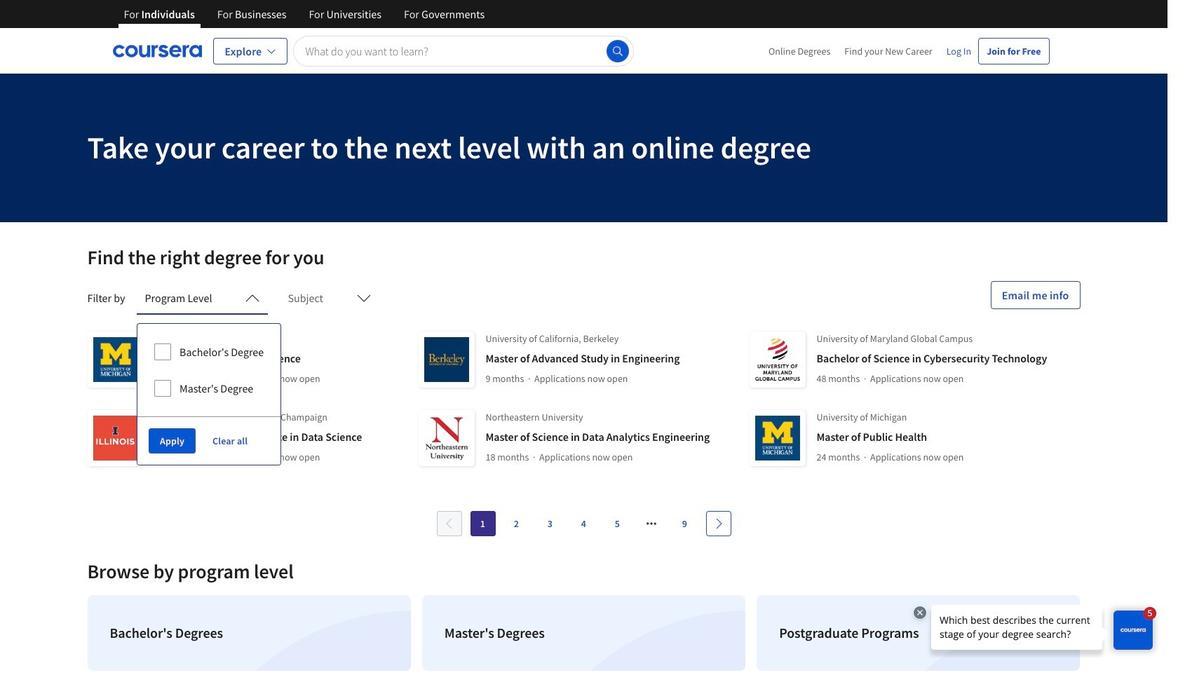 Task type: vqa. For each thing, say whether or not it's contained in the screenshot.
'Degrees' for Master's Degrees
no



Task type: locate. For each thing, give the bounding box(es) containing it.
None search field
[[294, 35, 634, 66]]

university of michigan image
[[87, 332, 143, 388], [750, 410, 806, 467]]

0 horizontal spatial university of michigan image
[[87, 332, 143, 388]]

list
[[82, 590, 1086, 676]]

banner navigation
[[113, 0, 496, 39]]

1 horizontal spatial university of michigan image
[[750, 410, 806, 467]]

go to next page image
[[713, 518, 724, 530]]

coursera image
[[113, 40, 202, 62]]

0 vertical spatial university of michigan image
[[87, 332, 143, 388]]

university of maryland global campus image
[[750, 332, 806, 388]]



Task type: describe. For each thing, give the bounding box(es) containing it.
northeastern university image
[[419, 410, 475, 467]]

1 vertical spatial university of michigan image
[[750, 410, 806, 467]]

university of california, berkeley image
[[419, 332, 475, 388]]

actions toolbar
[[138, 417, 281, 465]]

options list list box
[[138, 324, 281, 417]]

university of illinois at urbana-champaign image
[[87, 410, 143, 467]]



